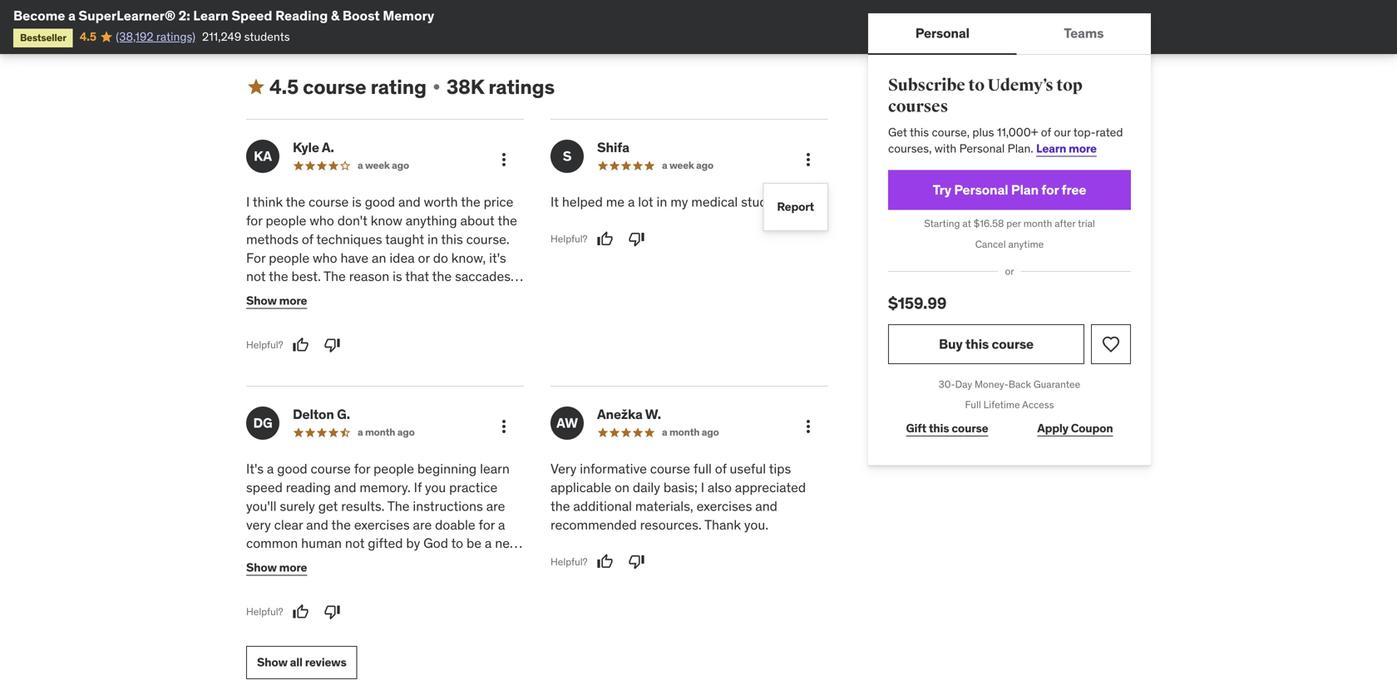 Task type: vqa. For each thing, say whether or not it's contained in the screenshot.
4.7 INSTRUCTOR RATING
no



Task type: locate. For each thing, give the bounding box(es) containing it.
this inside 'get this course, plus 11,000+ of our top-rated courses, with personal plan.'
[[910, 125, 929, 140]]

superlearner®
[[79, 7, 176, 24]]

after
[[1055, 217, 1076, 230]]

show more button for kyle a.
[[246, 285, 307, 318]]

xsmall image
[[311, 19, 324, 32]]

1 week from the left
[[365, 159, 390, 172]]

211,249
[[202, 29, 241, 44]]

who
[[310, 212, 334, 229], [313, 249, 337, 266]]

course up don't
[[309, 194, 349, 211]]

helpful? down the especially
[[246, 339, 283, 352]]

personal up subscribe
[[916, 24, 970, 42]]

techniques inside "i think the course is good and worth the price for people who don't know anything about the methods of techniques taught in this course. for people who have an idea or do know, it's not the best. the reason is that the saccades part is not as in-depth as it should be, especially since it's the core technique to help improve your reading to a speed reader"
[[316, 231, 382, 248]]

reading right your
[[326, 324, 371, 341]]

0 vertical spatial since
[[308, 305, 339, 322]]

4.5 down the superlearner®
[[80, 29, 96, 44]]

a right "give"
[[454, 554, 462, 571]]

speed inside "i think the course is good and worth the price for people who don't know anything about the methods of techniques taught in this course. for people who have an idea or do know, it's not the best. the reason is that the saccades part is not as in-depth as it should be, especially since it's the core technique to help improve your reading to a speed reader"
[[400, 324, 436, 341]]

think
[[253, 194, 283, 211]]

1 horizontal spatial month
[[670, 426, 700, 439]]

0 vertical spatial 4.5
[[80, 29, 96, 44]]

this for get this course, plus 11,000+ of our top-rated courses, with personal plan.
[[910, 125, 929, 140]]

kyle a.
[[293, 139, 334, 156]]

cancel
[[976, 238, 1006, 251]]

30-
[[939, 378, 955, 391]]

0 vertical spatial learn
[[193, 7, 229, 24]]

personal up $16.58
[[954, 181, 1009, 198]]

1 horizontal spatial or
[[1005, 265, 1014, 278]]

your
[[297, 324, 323, 341]]

it left would
[[383, 610, 391, 627]]

11,000+
[[997, 125, 1039, 140]]

2 show more button from the top
[[246, 285, 307, 318]]

and inside "i think the course is good and worth the price for people who don't know anything about the methods of techniques taught in this course. for people who have an idea or do know, it's not the best. the reason is that the saccades part is not as in-depth as it should be, especially since it's the core technique to help improve your reading to a speed reader"
[[398, 194, 421, 211]]

1 vertical spatial techniques
[[246, 591, 312, 608]]

memory.
[[360, 479, 411, 496]]

helpful? left mark review by anežka w. as helpful image on the bottom of page
[[551, 556, 588, 568]]

buy this course button
[[888, 324, 1085, 364]]

have
[[341, 249, 369, 266]]

i up know.
[[337, 610, 341, 627]]

are down practice
[[486, 498, 505, 515]]

0 horizontal spatial a month ago
[[358, 426, 415, 439]]

0 vertical spatial are
[[486, 498, 505, 515]]

the right think
[[286, 194, 305, 211]]

udemy's
[[988, 75, 1054, 96]]

1 horizontal spatial a month ago
[[662, 426, 719, 439]]

month up 'anytime'
[[1024, 217, 1053, 230]]

2 vertical spatial 4.5
[[465, 554, 483, 571]]

or
[[418, 249, 430, 266], [1005, 265, 1014, 278]]

of inside the very informative course full of useful tips applicable on daily basis; i also appreciated the additional materials, exercises and recommended resources. thank you.
[[715, 461, 727, 478]]

0 horizontal spatial on
[[315, 591, 330, 608]]

course.
[[466, 231, 510, 248]]

the down applicable in the left of the page
[[551, 498, 570, 515]]

coupon
[[1071, 421, 1113, 436]]

2 a month ago from the left
[[662, 426, 719, 439]]

i inside "i think the course is good and worth the price for people who don't know anything about the methods of techniques taught in this course. for people who have an idea or do know, it's not the best. the reason is that the saccades part is not as in-depth as it should be, especially since it's the core technique to help improve your reading to a speed reader"
[[246, 194, 250, 211]]

a up basis;
[[662, 426, 668, 439]]

mark review by delton g. as unhelpful image
[[324, 604, 341, 621]]

(38,192 ratings)
[[116, 29, 196, 44]]

course inside the very informative course full of useful tips applicable on daily basis; i also appreciated the additional materials, exercises and recommended resources. thank you.
[[650, 461, 690, 478]]

0 vertical spatial techniques
[[316, 231, 382, 248]]

for down think
[[246, 212, 263, 229]]

0 vertical spatial be
[[467, 535, 482, 552]]

idea
[[390, 249, 415, 266]]

good up know
[[365, 194, 395, 211]]

of right methods
[[302, 231, 313, 248]]

for inside "i think the course is good and worth the price for people who don't know anything about the methods of techniques taught in this course. for people who have an idea or do know, it's not the best. the reason is that the saccades part is not as in-depth as it should be, especially since it's the core technique to help improve your reading to a speed reader"
[[246, 212, 263, 229]]

month inside starting at $16.58 per month after trial cancel anytime
[[1024, 217, 1053, 230]]

show more for kyle a.
[[246, 293, 307, 308]]

g.
[[337, 406, 350, 423]]

in down anything
[[428, 231, 438, 248]]

this for buy this course
[[966, 335, 989, 353]]

beginning
[[418, 461, 477, 478]]

show more button
[[246, 9, 324, 42], [246, 285, 307, 318], [246, 552, 307, 585]]

0 horizontal spatial since
[[246, 554, 278, 571]]

it's
[[489, 249, 506, 266], [343, 305, 360, 322]]

is
[[352, 194, 362, 211], [393, 268, 402, 285], [274, 287, 283, 304]]

is up the especially
[[274, 287, 283, 304]]

for left free
[[1042, 181, 1059, 198]]

medical
[[691, 194, 738, 211]]

1 vertical spatial since
[[246, 554, 278, 571]]

this inside gift this course link
[[929, 421, 950, 436]]

techniques down don't
[[316, 231, 382, 248]]

2 vertical spatial of
[[715, 461, 727, 478]]

1 show more button from the top
[[246, 9, 324, 42]]

birth,
[[303, 554, 334, 571]]

1 vertical spatial exercises
[[354, 516, 410, 534]]

and up the human
[[306, 516, 328, 534]]

it's down depth
[[343, 305, 360, 322]]

who up best.
[[313, 249, 337, 266]]

month up full
[[670, 426, 700, 439]]

helpful? for mark review by anežka w. as helpful image on the bottom of page
[[551, 556, 588, 568]]

apply coupon button
[[1020, 412, 1131, 445]]

ago for delton g.
[[397, 426, 415, 439]]

1 vertical spatial personal
[[960, 141, 1005, 156]]

3 show more from the top
[[246, 560, 307, 575]]

ago up full
[[702, 426, 719, 439]]

0 vertical spatial it
[[397, 287, 405, 304]]

ago up know
[[392, 159, 409, 172]]

show more down common
[[246, 560, 307, 575]]

this up courses,
[[910, 125, 929, 140]]

xsmall image
[[430, 80, 443, 94]]

techniques down 5
[[246, 591, 312, 608]]

in
[[657, 194, 667, 211], [428, 231, 438, 248]]

a month ago
[[358, 426, 415, 439], [662, 426, 719, 439]]

as up the core
[[381, 287, 394, 304]]

reviews
[[305, 655, 347, 670]]

dg
[[253, 415, 272, 432]]

0 horizontal spatial of
[[302, 231, 313, 248]]

me
[[606, 194, 625, 211]]

show inside button
[[257, 655, 288, 670]]

in inside "i think the course is good and worth the price for people who don't know anything about the methods of techniques taught in this course. for people who have an idea or do know, it's not the best. the reason is that the saccades part is not as in-depth as it should be, especially since it's the core technique to help improve your reading to a speed reader"
[[428, 231, 438, 248]]

money-
[[975, 378, 1009, 391]]

this for gift this course
[[929, 421, 950, 436]]

1 horizontal spatial on
[[615, 479, 630, 496]]

a month ago up memory.
[[358, 426, 415, 439]]

1 horizontal spatial exercises
[[697, 498, 752, 515]]

0 vertical spatial of
[[1041, 125, 1051, 140]]

show all reviews button
[[246, 646, 357, 680]]

0 horizontal spatial a week ago
[[358, 159, 409, 172]]

2 vertical spatial show more button
[[246, 552, 307, 585]]

full
[[694, 461, 712, 478]]

people up memory.
[[374, 461, 414, 478]]

0 horizontal spatial or
[[418, 249, 430, 266]]

month up memory.
[[365, 426, 395, 439]]

how
[[333, 591, 358, 608]]

about
[[460, 212, 495, 229]]

try
[[933, 181, 952, 198]]

4.5 left but
[[465, 554, 483, 571]]

people down methods
[[269, 249, 310, 266]]

0 horizontal spatial is
[[274, 287, 283, 304]]

get
[[888, 125, 907, 140]]

who left don't
[[310, 212, 334, 229]]

people inside it's a good course for people beginning learn speed reading and memory. if you practice you'll surely get results. the instructions are very clear and the exercises are doable for a common human not gifted by god to be a nerd since the birth, however imma give a 4.5 but not 5 because i felt like it was missing some techniques on how to not lose focus while speed reading, i guess it would be so important to know.
[[374, 461, 414, 478]]

it inside "i think the course is good and worth the price for people who don't know anything about the methods of techniques taught in this course. for people who have an idea or do know, it's not the best. the reason is that the saccades part is not as in-depth as it should be, especially since it's the core technique to help improve your reading to a speed reader"
[[397, 287, 405, 304]]

1 vertical spatial it's
[[343, 305, 360, 322]]

0 vertical spatial the
[[324, 268, 346, 285]]

0 horizontal spatial week
[[365, 159, 390, 172]]

1 horizontal spatial the
[[388, 498, 410, 515]]

week up my
[[670, 159, 694, 172]]

0 horizontal spatial month
[[365, 426, 395, 439]]

a week ago
[[358, 159, 409, 172], [662, 159, 714, 172]]

this right buy
[[966, 335, 989, 353]]

it up the core
[[397, 287, 405, 304]]

personal
[[916, 24, 970, 42], [960, 141, 1005, 156], [954, 181, 1009, 198]]

1 horizontal spatial is
[[352, 194, 362, 211]]

speed down the core
[[400, 324, 436, 341]]

i left also
[[701, 479, 705, 496]]

2 horizontal spatial 4.5
[[465, 554, 483, 571]]

the
[[286, 194, 305, 211], [461, 194, 481, 211], [498, 212, 517, 229], [269, 268, 288, 285], [432, 268, 452, 285], [363, 305, 382, 322], [551, 498, 570, 515], [331, 516, 351, 534], [281, 554, 300, 571]]

courses,
[[888, 141, 932, 156]]

or down 'anytime'
[[1005, 265, 1014, 278]]

the inside the very informative course full of useful tips applicable on daily basis; i also appreciated the additional materials, exercises and recommended resources. thank you.
[[551, 498, 570, 515]]

since down common
[[246, 554, 278, 571]]

reading up "surely"
[[286, 479, 331, 496]]

per
[[1007, 217, 1021, 230]]

1 horizontal spatial of
[[715, 461, 727, 478]]

of left our
[[1041, 125, 1051, 140]]

0 vertical spatial speed
[[400, 324, 436, 341]]

to left help
[[477, 305, 489, 322]]

of inside "i think the course is good and worth the price for people who don't know anything about the methods of techniques taught in this course. for people who have an idea or do know, it's not the best. the reason is that the saccades part is not as in-depth as it should be, especially since it's the core technique to help improve your reading to a speed reader"
[[302, 231, 313, 248]]

1 a week ago from the left
[[358, 159, 409, 172]]

but
[[487, 554, 506, 571]]

do
[[433, 249, 448, 266]]

a week ago up know
[[358, 159, 409, 172]]

and down appreciated
[[756, 498, 778, 515]]

to down doable
[[451, 535, 463, 552]]

exercises up 'thank'
[[697, 498, 752, 515]]

for right doable
[[479, 516, 495, 534]]

2 vertical spatial show more
[[246, 560, 307, 575]]

2 show more from the top
[[246, 293, 307, 308]]

a.
[[322, 139, 334, 156]]

1 horizontal spatial a week ago
[[662, 159, 714, 172]]

more down best.
[[279, 293, 307, 308]]

1 a month ago from the left
[[358, 426, 415, 439]]

0 horizontal spatial in
[[428, 231, 438, 248]]

1 horizontal spatial techniques
[[316, 231, 382, 248]]

2 horizontal spatial of
[[1041, 125, 1051, 140]]

0 vertical spatial good
[[365, 194, 395, 211]]

helpful? up important
[[246, 606, 283, 619]]

ago up medical
[[696, 159, 714, 172]]

for up memory.
[[354, 461, 370, 478]]

1 horizontal spatial as
[[381, 287, 394, 304]]

1 vertical spatial reading
[[286, 479, 331, 496]]

personal down the plus
[[960, 141, 1005, 156]]

techniques inside it's a good course for people beginning learn speed reading and memory. if you practice you'll surely get results. the instructions are very clear and the exercises are doable for a common human not gifted by god to be a nerd since the birth, however imma give a 4.5 but not 5 because i felt like it was missing some techniques on how to not lose focus while speed reading, i guess it would be so important to know.
[[246, 591, 312, 608]]

0 vertical spatial personal
[[916, 24, 970, 42]]

2 horizontal spatial is
[[393, 268, 402, 285]]

3 show more button from the top
[[246, 552, 307, 585]]

reason
[[349, 268, 389, 285]]

course inside button
[[992, 335, 1034, 353]]

1 vertical spatial in
[[428, 231, 438, 248]]

are up 'by' at left
[[413, 516, 432, 534]]

2 vertical spatial people
[[374, 461, 414, 478]]

best.
[[292, 268, 321, 285]]

ago
[[392, 159, 409, 172], [696, 159, 714, 172], [397, 426, 415, 439], [702, 426, 719, 439]]

a month ago up full
[[662, 426, 719, 439]]

and inside the very informative course full of useful tips applicable on daily basis; i also appreciated the additional materials, exercises and recommended resources. thank you.
[[756, 498, 778, 515]]

0 horizontal spatial it's
[[343, 305, 360, 322]]

try personal plan for free link
[[888, 170, 1131, 210]]

1 vertical spatial 4.5
[[270, 74, 299, 99]]

4.5
[[80, 29, 96, 44], [270, 74, 299, 99], [465, 554, 483, 571]]

0 horizontal spatial techniques
[[246, 591, 312, 608]]

useful
[[730, 461, 766, 478]]

exercises
[[697, 498, 752, 515], [354, 516, 410, 534]]

0 horizontal spatial be
[[433, 610, 448, 627]]

it's down course.
[[489, 249, 506, 266]]

applicable
[[551, 479, 612, 496]]

1 horizontal spatial 4.5
[[270, 74, 299, 99]]

course up back
[[992, 335, 1034, 353]]

1 horizontal spatial good
[[365, 194, 395, 211]]

0 vertical spatial show more
[[246, 17, 307, 32]]

the inside it's a good course for people beginning learn speed reading and memory. if you practice you'll surely get results. the instructions are very clear and the exercises are doable for a common human not gifted by god to be a nerd since the birth, however imma give a 4.5 but not 5 because i felt like it was missing some techniques on how to not lose focus while speed reading, i guess it would be so important to know.
[[388, 498, 410, 515]]

1 horizontal spatial week
[[670, 159, 694, 172]]

a up "it helped me a lot in my medical studies"
[[662, 159, 668, 172]]

i left think
[[246, 194, 250, 211]]

0 horizontal spatial are
[[413, 516, 432, 534]]

week for kyle a.
[[365, 159, 390, 172]]

apply coupon
[[1038, 421, 1113, 436]]

human
[[301, 535, 342, 552]]

people
[[266, 212, 306, 229], [269, 249, 310, 266], [374, 461, 414, 478]]

0 vertical spatial on
[[615, 479, 630, 496]]

mark review by shifa as unhelpful image
[[629, 231, 645, 248]]

get
[[318, 498, 338, 515]]

0 horizontal spatial the
[[324, 268, 346, 285]]

on
[[615, 479, 630, 496], [315, 591, 330, 608]]

gift this course
[[906, 421, 989, 436]]

tab list
[[868, 13, 1151, 55]]

4.5 inside it's a good course for people beginning learn speed reading and memory. if you practice you'll surely get results. the instructions are very clear and the exercises are doable for a common human not gifted by god to be a nerd since the birth, however imma give a 4.5 but not 5 because i felt like it was missing some techniques on how to not lose focus while speed reading, i guess it would be so important to know.
[[465, 554, 483, 571]]

in right lot
[[657, 194, 667, 211]]

guess
[[344, 610, 380, 627]]

0 vertical spatial it's
[[489, 249, 506, 266]]

our
[[1054, 125, 1071, 140]]

1 vertical spatial show more button
[[246, 285, 307, 318]]

0 horizontal spatial 4.5
[[80, 29, 96, 44]]

ago up if
[[397, 426, 415, 439]]

1 vertical spatial of
[[302, 231, 313, 248]]

1 vertical spatial it
[[387, 572, 395, 589]]

is down idea at the top left of the page
[[393, 268, 402, 285]]

0 horizontal spatial good
[[277, 461, 308, 478]]

improve
[[246, 324, 294, 341]]

a left nerd
[[485, 535, 492, 552]]

to inside "subscribe to udemy's top courses"
[[969, 75, 985, 96]]

since inside "i think the course is good and worth the price for people who don't know anything about the methods of techniques taught in this course. for people who have an idea or do know, it's not the best. the reason is that the saccades part is not as in-depth as it should be, especially since it's the core technique to help improve your reading to a speed reader"
[[308, 305, 339, 322]]

of right full
[[715, 461, 727, 478]]

1 vertical spatial good
[[277, 461, 308, 478]]

0 vertical spatial exercises
[[697, 498, 752, 515]]

2 week from the left
[[670, 159, 694, 172]]

personal inside the 'personal' button
[[916, 24, 970, 42]]

4.5 right medium icon
[[270, 74, 299, 99]]

kyle
[[293, 139, 319, 156]]

be left so
[[433, 610, 448, 627]]

additional
[[573, 498, 632, 515]]

2 vertical spatial personal
[[954, 181, 1009, 198]]

1 horizontal spatial learn
[[1037, 141, 1067, 156]]

lot
[[638, 194, 654, 211]]

anežka
[[597, 406, 643, 423]]

a up memory.
[[358, 426, 363, 439]]

0 vertical spatial reading
[[326, 324, 371, 341]]

more left xsmall image
[[279, 17, 307, 32]]

1 horizontal spatial be
[[467, 535, 482, 552]]

course inside it's a good course for people beginning learn speed reading and memory. if you practice you'll surely get results. the instructions are very clear and the exercises are doable for a common human not gifted by god to be a nerd since the birth, however imma give a 4.5 but not 5 because i felt like it was missing some techniques on how to not lose focus while speed reading, i guess it would be so important to know.
[[311, 461, 351, 478]]

mark review by shifa as helpful image
[[597, 231, 614, 248]]

1 horizontal spatial in
[[657, 194, 667, 211]]

0 horizontal spatial exercises
[[354, 516, 410, 534]]

this up do
[[441, 231, 463, 248]]

(38,192
[[116, 29, 154, 44]]

2 as from the left
[[381, 287, 394, 304]]

2 a week ago from the left
[[662, 159, 714, 172]]

s
[[563, 148, 572, 165]]

more
[[279, 17, 307, 32], [1069, 141, 1097, 156], [279, 293, 307, 308], [279, 560, 307, 575]]

1 horizontal spatial since
[[308, 305, 339, 322]]

38k ratings
[[447, 74, 555, 99]]

0 horizontal spatial learn
[[193, 7, 229, 24]]

mark review by anežka w. as unhelpful image
[[629, 554, 645, 570]]

0 horizontal spatial as
[[309, 287, 323, 304]]

0 vertical spatial is
[[352, 194, 362, 211]]

since down in-
[[308, 305, 339, 322]]

2 vertical spatial is
[[274, 287, 283, 304]]

the down memory.
[[388, 498, 410, 515]]

very informative course full of useful tips applicable on daily basis; i also appreciated the additional materials, exercises and recommended resources. thank you.
[[551, 461, 806, 534]]

0 vertical spatial show more button
[[246, 9, 324, 42]]

worth
[[424, 194, 458, 211]]

1 horizontal spatial it's
[[489, 249, 506, 266]]

0 vertical spatial people
[[266, 212, 306, 229]]

a down the core
[[389, 324, 396, 341]]

to down the core
[[374, 324, 386, 341]]

report
[[777, 199, 814, 214]]

however
[[338, 554, 387, 571]]

starting at $16.58 per month after trial cancel anytime
[[924, 217, 1095, 251]]

plus
[[973, 125, 994, 140]]

1 vertical spatial on
[[315, 591, 330, 608]]

1 vertical spatial the
[[388, 498, 410, 515]]

you
[[425, 479, 446, 496]]

course up "get"
[[311, 461, 351, 478]]

this inside buy this course button
[[966, 335, 989, 353]]

1 vertical spatial show more
[[246, 293, 307, 308]]

2 horizontal spatial month
[[1024, 217, 1053, 230]]

on inside it's a good course for people beginning learn speed reading and memory. if you practice you'll surely get results. the instructions are very clear and the exercises are doable for a common human not gifted by god to be a nerd since the birth, however imma give a 4.5 but not 5 because i felt like it was missing some techniques on how to not lose focus while speed reading, i guess it would be so important to know.
[[315, 591, 330, 608]]

tab list containing personal
[[868, 13, 1151, 55]]

all
[[290, 655, 303, 670]]

saccades
[[455, 268, 511, 285]]

as left in-
[[309, 287, 323, 304]]

additional actions for review by delton g. image
[[494, 417, 514, 437]]



Task type: describe. For each thing, give the bounding box(es) containing it.
a week ago for shifa
[[662, 159, 714, 172]]

personal inside 'get this course, plus 11,000+ of our top-rated courses, with personal plan.'
[[960, 141, 1005, 156]]

for
[[246, 249, 266, 266]]

basis;
[[664, 479, 698, 496]]

2 vertical spatial speed
[[246, 610, 283, 627]]

the up about
[[461, 194, 481, 211]]

wishlist image
[[1101, 334, 1121, 354]]

methods
[[246, 231, 299, 248]]

38k
[[447, 74, 484, 99]]

2 vertical spatial it
[[383, 610, 391, 627]]

you.
[[744, 516, 769, 534]]

ago for kyle a.
[[392, 159, 409, 172]]

back
[[1009, 378, 1031, 391]]

additional actions for review by kyle a. image
[[494, 150, 514, 170]]

since inside it's a good course for people beginning learn speed reading and memory. if you practice you'll surely get results. the instructions are very clear and the exercises are doable for a common human not gifted by god to be a nerd since the birth, however imma give a 4.5 but not 5 because i felt like it was missing some techniques on how to not lose focus while speed reading, i guess it would be so important to know.
[[246, 554, 278, 571]]

be,
[[451, 287, 470, 304]]

anežka w.
[[597, 406, 661, 423]]

not up however
[[345, 535, 365, 552]]

mark review by kyle a. as helpful image
[[292, 337, 309, 354]]

it helped me a lot in my medical studies
[[551, 194, 785, 211]]

medium image
[[246, 77, 266, 97]]

the down depth
[[363, 305, 382, 322]]

the down "get"
[[331, 516, 351, 534]]

report button
[[777, 191, 814, 224]]

felt
[[340, 572, 360, 589]]

the down price
[[498, 212, 517, 229]]

plan
[[1011, 181, 1039, 198]]

informative
[[580, 461, 647, 478]]

ago for shifa
[[696, 159, 714, 172]]

the inside "i think the course is good and worth the price for people who don't know anything about the methods of techniques taught in this course. for people who have an idea or do know, it's not the best. the reason is that the saccades part is not as in-depth as it should be, especially since it's the core technique to help improve your reading to a speed reader"
[[324, 268, 346, 285]]

technique
[[415, 305, 474, 322]]

the up because
[[281, 554, 300, 571]]

if
[[414, 479, 422, 496]]

1 vertical spatial who
[[313, 249, 337, 266]]

results.
[[341, 498, 385, 515]]

important
[[246, 628, 305, 645]]

teams
[[1064, 24, 1104, 42]]

course,
[[932, 125, 970, 140]]

1 vertical spatial be
[[433, 610, 448, 627]]

thank
[[705, 516, 741, 534]]

aw
[[557, 415, 578, 432]]

surely
[[280, 498, 315, 515]]

course inside "i think the course is good and worth the price for people who don't know anything about the methods of techniques taught in this course. for people who have an idea or do know, it's not the best. the reason is that the saccades part is not as in-depth as it should be, especially since it's the core technique to help improve your reading to a speed reader"
[[309, 194, 349, 211]]

w.
[[645, 406, 661, 423]]

guarantee
[[1034, 378, 1081, 391]]

teams button
[[1017, 13, 1151, 53]]

month for very informative course full of useful tips applicable on daily basis; i also appreciated the additional materials, exercises and recommended resources. thank you.
[[670, 426, 700, 439]]

trial
[[1078, 217, 1095, 230]]

good inside it's a good course for people beginning learn speed reading and memory. if you practice you'll surely get results. the instructions are very clear and the exercises are doable for a common human not gifted by god to be a nerd since the birth, however imma give a 4.5 but not 5 because i felt like it was missing some techniques on how to not lose focus while speed reading, i guess it would be so important to know.
[[277, 461, 308, 478]]

an
[[372, 249, 386, 266]]

not down for
[[246, 268, 266, 285]]

exercises inside the very informative course full of useful tips applicable on daily basis; i also appreciated the additional materials, exercises and recommended resources. thank you.
[[697, 498, 752, 515]]

with
[[935, 141, 957, 156]]

at
[[963, 217, 972, 230]]

1 show more from the top
[[246, 17, 307, 32]]

a week ago for kyle a.
[[358, 159, 409, 172]]

not left 5
[[246, 572, 266, 589]]

$159.99
[[888, 293, 947, 313]]

don't
[[338, 212, 368, 229]]

you'll
[[246, 498, 277, 515]]

helpful? for mark review by delton g. as helpful icon
[[246, 606, 283, 619]]

0 vertical spatial in
[[657, 194, 667, 211]]

especially
[[246, 305, 305, 322]]

reading,
[[286, 610, 334, 627]]

speed
[[232, 7, 272, 24]]

to down reading,
[[308, 628, 320, 645]]

month for it's a good course for people beginning learn speed reading and memory. if you practice you'll surely get results. the instructions are very clear and the exercises are doable for a common human not gifted by god to be a nerd since the birth, however imma give a 4.5 but not 5 because i felt like it was missing some techniques on how to not lose focus while speed reading, i guess it would be so important to know.
[[365, 426, 395, 439]]

more down top-
[[1069, 141, 1097, 156]]

the up "part"
[[269, 268, 288, 285]]

a month ago for w.
[[662, 426, 719, 439]]

a right it's
[[267, 461, 274, 478]]

a up nerd
[[498, 516, 505, 534]]

not down like
[[376, 591, 396, 608]]

apply
[[1038, 421, 1069, 436]]

0 vertical spatial who
[[310, 212, 334, 229]]

or inside "i think the course is good and worth the price for people who don't know anything about the methods of techniques taught in this course. for people who have an idea or do know, it's not the best. the reason is that the saccades part is not as in-depth as it should be, especially since it's the core technique to help improve your reading to a speed reader"
[[418, 249, 430, 266]]

i think the course is good and worth the price for people who don't know anything about the methods of techniques taught in this course. for people who have an idea or do know, it's not the best. the reason is that the saccades part is not as in-depth as it should be, especially since it's the core technique to help improve your reading to a speed reader
[[246, 194, 518, 341]]

because
[[280, 572, 330, 589]]

it's a good course for people beginning learn speed reading and memory. if you practice you'll surely get results. the instructions are very clear and the exercises are doable for a common human not gifted by god to be a nerd since the birth, however imma give a 4.5 but not 5 because i felt like it was missing some techniques on how to not lose focus while speed reading, i guess it would be so important to know.
[[246, 461, 522, 645]]

30-day money-back guarantee full lifetime access
[[939, 378, 1081, 412]]

a up don't
[[358, 159, 363, 172]]

boost
[[343, 7, 380, 24]]

free
[[1062, 181, 1087, 198]]

not down best.
[[287, 287, 306, 304]]

studies
[[741, 194, 785, 211]]

2:
[[178, 7, 190, 24]]

additional actions for review by anežka w. image
[[799, 417, 819, 437]]

and up "get"
[[334, 479, 356, 496]]

missing
[[424, 572, 470, 589]]

mark review by anežka w. as helpful image
[[597, 554, 614, 570]]

personal inside try personal plan for free link
[[954, 181, 1009, 198]]

i inside the very informative course full of useful tips applicable on daily basis; i also appreciated the additional materials, exercises and recommended resources. thank you.
[[701, 479, 705, 496]]

reading inside it's a good course for people beginning learn speed reading and memory. if you practice you'll surely get results. the instructions are very clear and the exercises are doable for a common human not gifted by god to be a nerd since the birth, however imma give a 4.5 but not 5 because i felt like it was missing some techniques on how to not lose focus while speed reading, i guess it would be so important to know.
[[286, 479, 331, 496]]

become
[[13, 7, 65, 24]]

i left felt
[[333, 572, 337, 589]]

course down full
[[952, 421, 989, 436]]

plan.
[[1008, 141, 1034, 156]]

memory
[[383, 7, 434, 24]]

appreciated
[[735, 479, 806, 496]]

buy this course
[[939, 335, 1034, 353]]

more right 5
[[279, 560, 307, 575]]

daily
[[633, 479, 660, 496]]

of inside 'get this course, plus 11,000+ of our top-rated courses, with personal plan.'
[[1041, 125, 1051, 140]]

god
[[423, 535, 448, 552]]

this inside "i think the course is good and worth the price for people who don't know anything about the methods of techniques taught in this course. for people who have an idea or do know, it's not the best. the reason is that the saccades part is not as in-depth as it should be, especially since it's the core technique to help improve your reading to a speed reader"
[[441, 231, 463, 248]]

very
[[551, 461, 577, 478]]

help
[[492, 305, 518, 322]]

to up guess
[[361, 591, 373, 608]]

subscribe to udemy's top courses
[[888, 75, 1083, 117]]

a right "become"
[[68, 7, 76, 24]]

starting
[[924, 217, 960, 230]]

show more for delton g.
[[246, 560, 307, 575]]

day
[[955, 378, 973, 391]]

week for shifa
[[670, 159, 694, 172]]

helpful? for mark review by kyle a. as helpful image
[[246, 339, 283, 352]]

was
[[398, 572, 421, 589]]

1 vertical spatial are
[[413, 516, 432, 534]]

core
[[386, 305, 412, 322]]

4.5 for 4.5
[[80, 29, 96, 44]]

a month ago for g.
[[358, 426, 415, 439]]

ago for anežka w.
[[702, 426, 719, 439]]

course up a.
[[303, 74, 366, 99]]

should
[[408, 287, 448, 304]]

anything
[[406, 212, 457, 229]]

1 vertical spatial learn
[[1037, 141, 1067, 156]]

helpful? for mark review by shifa as helpful image
[[551, 233, 588, 246]]

1 horizontal spatial are
[[486, 498, 505, 515]]

1 vertical spatial people
[[269, 249, 310, 266]]

on inside the very informative course full of useful tips applicable on daily basis; i also appreciated the additional materials, exercises and recommended resources. thank you.
[[615, 479, 630, 496]]

show more button for delton g.
[[246, 552, 307, 585]]

4.5 for 4.5 course rating
[[270, 74, 299, 99]]

1 vertical spatial is
[[393, 268, 402, 285]]

$16.58
[[974, 217, 1004, 230]]

try personal plan for free
[[933, 181, 1087, 198]]

good inside "i think the course is good and worth the price for people who don't know anything about the methods of techniques taught in this course. for people who have an idea or do know, it's not the best. the reason is that the saccades part is not as in-depth as it should be, especially since it's the core technique to help improve your reading to a speed reader"
[[365, 194, 395, 211]]

a left lot
[[628, 194, 635, 211]]

211,249 students
[[202, 29, 290, 44]]

exercises inside it's a good course for people beginning learn speed reading and memory. if you practice you'll surely get results. the instructions are very clear and the exercises are doable for a common human not gifted by god to be a nerd since the birth, however imma give a 4.5 but not 5 because i felt like it was missing some techniques on how to not lose focus while speed reading, i guess it would be so important to know.
[[354, 516, 410, 534]]

1 as from the left
[[309, 287, 323, 304]]

give
[[427, 554, 451, 571]]

mark review by delton g. as helpful image
[[292, 604, 309, 621]]

reading inside "i think the course is good and worth the price for people who don't know anything about the methods of techniques taught in this course. for people who have an idea or do know, it's not the best. the reason is that the saccades part is not as in-depth as it should be, especially since it's the core technique to help improve your reading to a speed reader"
[[326, 324, 371, 341]]

in-
[[326, 287, 342, 304]]

the down do
[[432, 268, 452, 285]]

show all reviews
[[257, 655, 347, 670]]

price
[[484, 194, 514, 211]]

depth
[[342, 287, 377, 304]]

a inside "i think the course is good and worth the price for people who don't know anything about the methods of techniques taught in this course. for people who have an idea or do know, it's not the best. the reason is that the saccades part is not as in-depth as it should be, especially since it's the core technique to help improve your reading to a speed reader"
[[389, 324, 396, 341]]

additional actions for review by shifa image
[[799, 150, 819, 170]]

mark review by kyle a. as unhelpful image
[[324, 337, 341, 354]]

helped
[[562, 194, 603, 211]]

anytime
[[1009, 238, 1044, 251]]

some
[[473, 572, 506, 589]]

very
[[246, 516, 271, 534]]

imma
[[391, 554, 423, 571]]

common
[[246, 535, 298, 552]]

1 vertical spatial speed
[[246, 479, 283, 496]]

ka
[[254, 148, 272, 165]]



